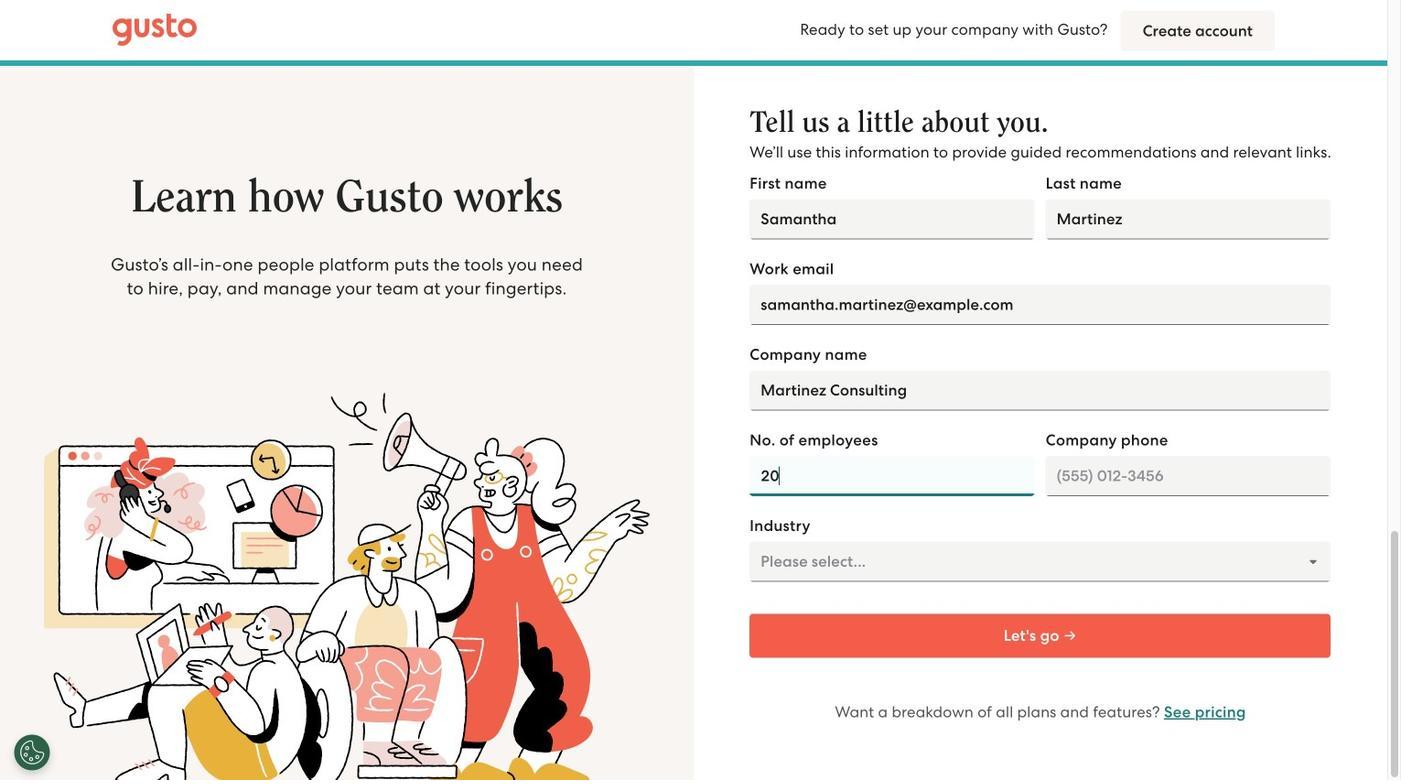 Task type: describe. For each thing, give the bounding box(es) containing it.
Company name text field
[[750, 370, 1331, 411]]



Task type: locate. For each thing, give the bounding box(es) containing it.
(555) 012-3456 telephone field
[[1046, 456, 1331, 496]]

Work email address email field
[[750, 285, 1331, 325]]

First name text field
[[750, 199, 1035, 239]]

No. of employees field
[[750, 456, 1035, 496]]

Last name text field
[[1046, 199, 1331, 239]]

online payroll services, hr, and benefits | gusto image
[[113, 14, 197, 47]]

happy employers using hr operating systems image
[[0, 393, 694, 780]]



Task type: vqa. For each thing, say whether or not it's contained in the screenshot.
the Why Gusto Link
no



